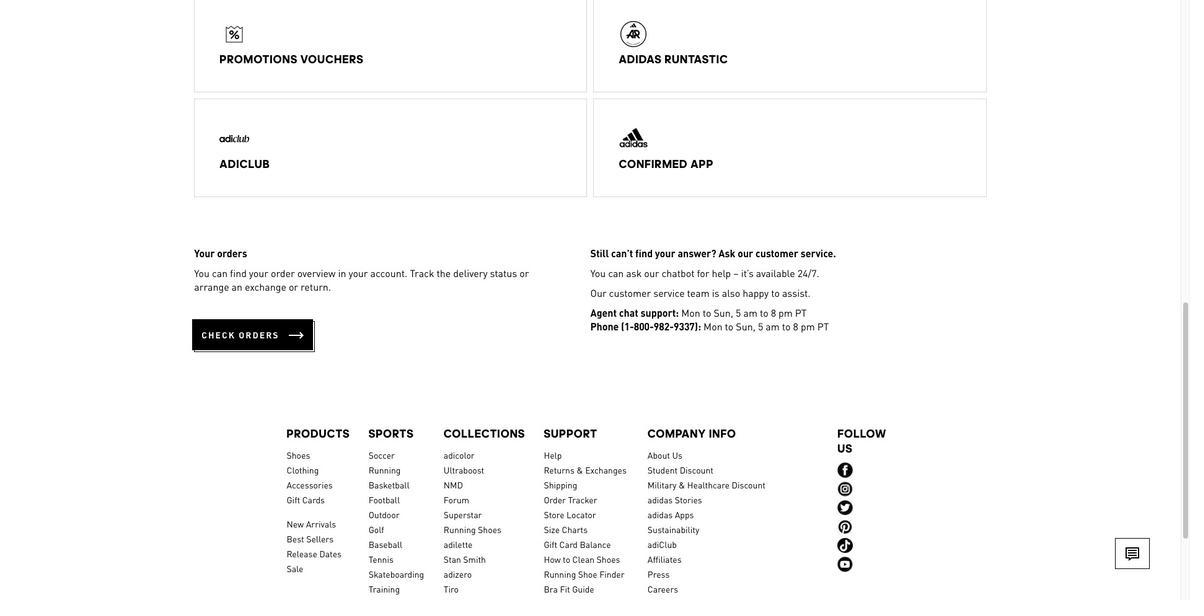 Task type: vqa. For each thing, say whether or not it's contained in the screenshot.
the left 11
no



Task type: locate. For each thing, give the bounding box(es) containing it.
to inside help returns & exchanges shipping order tracker store locator size charts gift card balance how to clean shoes running shoe finder bra fit guide
[[563, 554, 570, 565]]

24/7.
[[798, 267, 820, 280]]

can
[[212, 267, 228, 280], [608, 267, 624, 280]]

adiclub link
[[648, 537, 819, 552]]

skateboarding link
[[369, 567, 425, 582]]

0 vertical spatial find
[[636, 247, 653, 260]]

0 horizontal spatial mon
[[682, 306, 701, 319]]

0 vertical spatial our
[[738, 247, 754, 260]]

0 horizontal spatial our
[[644, 267, 659, 280]]

assist.
[[782, 286, 811, 299]]

to down assist.
[[782, 320, 791, 333]]

2 you from the left
[[591, 267, 606, 280]]

training
[[369, 583, 400, 595]]

products
[[287, 427, 350, 440]]

can left the ask
[[608, 267, 624, 280]]

1 horizontal spatial discount
[[732, 479, 766, 490]]

adicolor
[[444, 450, 475, 461]]

& up stories
[[679, 479, 685, 490]]

1 vertical spatial &
[[679, 479, 685, 490]]

your up chatbot
[[655, 247, 676, 260]]

shoes
[[287, 450, 310, 461], [478, 524, 502, 535], [597, 554, 620, 565]]

1 vertical spatial sun,
[[736, 320, 756, 333]]

find for can
[[230, 267, 247, 280]]

0 vertical spatial pm
[[779, 306, 793, 319]]

also
[[722, 286, 740, 299]]

& inside about us student discount military & healthcare discount adidas stories adidas apps sustainability adiclub affiliates press careers
[[679, 479, 685, 490]]

0 vertical spatial 8
[[771, 306, 776, 319]]

–
[[734, 267, 739, 280]]

running down soccer
[[369, 464, 401, 476]]

1 vertical spatial discount
[[732, 479, 766, 490]]

1 adidas from the top
[[648, 494, 673, 505]]

training link
[[369, 582, 425, 596]]

pt
[[795, 306, 807, 319], [818, 320, 829, 333]]

promotions vouchers
[[220, 53, 364, 66]]

1 vertical spatial gift
[[544, 539, 557, 550]]

balance
[[580, 539, 611, 550]]

& down help link
[[577, 464, 583, 476]]

8 down assist.
[[793, 320, 799, 333]]

0 vertical spatial discount
[[680, 464, 714, 476]]

shoes up clothing
[[287, 450, 310, 461]]

guide
[[572, 583, 594, 595]]

order
[[544, 494, 566, 505]]

or down order
[[289, 280, 298, 293]]

customer up 'available'
[[756, 247, 799, 260]]

store
[[544, 509, 565, 520]]

outdoor link
[[369, 507, 425, 522]]

your right in
[[349, 267, 368, 280]]

you up our
[[591, 267, 606, 280]]

adidas runtastic
[[619, 53, 728, 66]]

clothing
[[287, 464, 319, 476]]

ultraboost link
[[444, 463, 525, 477]]

0 vertical spatial or
[[520, 267, 529, 280]]

1 horizontal spatial mon
[[704, 320, 723, 333]]

returns & exchanges link
[[544, 463, 629, 477]]

an
[[232, 280, 242, 293]]

0 horizontal spatial you
[[194, 267, 210, 280]]

running up adilette
[[444, 524, 476, 535]]

about
[[648, 450, 670, 461]]

0 horizontal spatial find
[[230, 267, 247, 280]]

0 horizontal spatial your
[[249, 267, 269, 280]]

orders for your orders
[[217, 247, 247, 260]]

tiro link
[[444, 582, 525, 596]]

1 horizontal spatial shoes
[[478, 524, 502, 535]]

gift left cards
[[287, 494, 300, 505]]

1 vertical spatial pt
[[818, 320, 829, 333]]

shoes inside help returns & exchanges shipping order tracker store locator size charts gift card balance how to clean shoes running shoe finder bra fit guide
[[597, 554, 620, 565]]

1 horizontal spatial 8
[[793, 320, 799, 333]]

2 can from the left
[[608, 267, 624, 280]]

0 horizontal spatial gift
[[287, 494, 300, 505]]

running up fit
[[544, 569, 576, 580]]

customer up "chat"
[[609, 286, 651, 299]]

discount down student discount link
[[732, 479, 766, 490]]

help returns & exchanges shipping order tracker store locator size charts gift card balance how to clean shoes running shoe finder bra fit guide
[[544, 450, 627, 595]]

to right happy
[[771, 286, 780, 299]]

shoe
[[578, 569, 598, 580]]

0 vertical spatial &
[[577, 464, 583, 476]]

0 horizontal spatial sun,
[[714, 306, 734, 319]]

ask
[[626, 267, 642, 280]]

company info
[[648, 427, 737, 440]]

running inside the soccer running basketball football outdoor golf baseball tennis skateboarding training
[[369, 464, 401, 476]]

0 vertical spatial orders
[[217, 247, 247, 260]]

1 horizontal spatial &
[[679, 479, 685, 490]]

you can ask our chatbot for help – it's available 24/7.
[[591, 267, 820, 280]]

5
[[736, 306, 741, 319], [758, 320, 763, 333]]

shoes up finder
[[597, 554, 620, 565]]

gift
[[287, 494, 300, 505], [544, 539, 557, 550]]

orders right your
[[217, 247, 247, 260]]

sustainability
[[648, 524, 700, 535]]

discount up healthcare
[[680, 464, 714, 476]]

5 down 'also'
[[736, 306, 741, 319]]

running inside help returns & exchanges shipping order tracker store locator size charts gift card balance how to clean shoes running shoe finder bra fit guide
[[544, 569, 576, 580]]

new arrivals link
[[287, 516, 350, 531]]

chat
[[619, 306, 639, 319]]

fit
[[560, 583, 570, 595]]

0 horizontal spatial &
[[577, 464, 583, 476]]

our customer service team is also happy to assist.
[[591, 286, 811, 299]]

0 horizontal spatial am
[[744, 306, 758, 319]]

our right the ask
[[644, 267, 659, 280]]

your up exchange
[[249, 267, 269, 280]]

sun, down happy
[[736, 320, 756, 333]]

1 vertical spatial am
[[766, 320, 780, 333]]

careers link
[[648, 582, 819, 596]]

1 vertical spatial adidas
[[648, 509, 673, 520]]

1 horizontal spatial pm
[[801, 320, 815, 333]]

0 horizontal spatial 8
[[771, 306, 776, 319]]

or right status
[[520, 267, 529, 280]]

1 vertical spatial shoes
[[478, 524, 502, 535]]

you up arrange
[[194, 267, 210, 280]]

0 vertical spatial mon
[[682, 306, 701, 319]]

vouchers
[[301, 53, 364, 66]]

0 vertical spatial customer
[[756, 247, 799, 260]]

0 horizontal spatial pt
[[795, 306, 807, 319]]

superstar
[[444, 509, 482, 520]]

2 horizontal spatial running
[[544, 569, 576, 580]]

1 horizontal spatial our
[[738, 247, 754, 260]]

tiro
[[444, 583, 459, 595]]

confirmed
[[619, 157, 688, 171]]

adidas apps link
[[648, 507, 819, 522]]

affiliates
[[648, 554, 682, 565]]

2 vertical spatial shoes
[[597, 554, 620, 565]]

orders
[[217, 247, 247, 260], [239, 329, 279, 340]]

1 horizontal spatial pt
[[818, 320, 829, 333]]

can up arrange
[[212, 267, 228, 280]]

or
[[520, 267, 529, 280], [289, 280, 298, 293]]

football link
[[369, 492, 425, 507]]

order
[[271, 267, 295, 280]]

collections
[[444, 427, 525, 440]]

find right can't
[[636, 247, 653, 260]]

1 horizontal spatial you
[[591, 267, 606, 280]]

stories
[[675, 494, 702, 505]]

size charts link
[[544, 522, 629, 537]]

shoes up adilette link
[[478, 524, 502, 535]]

gift card balance link
[[544, 537, 629, 552]]

1 you from the left
[[194, 267, 210, 280]]

1 vertical spatial find
[[230, 267, 247, 280]]

0 horizontal spatial can
[[212, 267, 228, 280]]

8 down 'available'
[[771, 306, 776, 319]]

service.
[[801, 247, 836, 260]]

&
[[577, 464, 583, 476], [679, 479, 685, 490]]

adidas down military
[[648, 494, 673, 505]]

1 vertical spatial or
[[289, 280, 298, 293]]

mon
[[682, 306, 701, 319], [704, 320, 723, 333]]

0 vertical spatial adidas
[[648, 494, 673, 505]]

2 horizontal spatial shoes
[[597, 554, 620, 565]]

new
[[287, 518, 304, 530]]

best sellers link
[[287, 531, 350, 546]]

return.
[[301, 280, 331, 293]]

mon right 9337):
[[704, 320, 723, 333]]

0 horizontal spatial customer
[[609, 286, 651, 299]]

0 vertical spatial gift
[[287, 494, 300, 505]]

gift inside shoes clothing accessories gift cards
[[287, 494, 300, 505]]

app
[[691, 157, 714, 171]]

2 adidas from the top
[[648, 509, 673, 520]]

the
[[437, 267, 451, 280]]

to down 'also'
[[725, 320, 734, 333]]

your
[[655, 247, 676, 260], [249, 267, 269, 280], [349, 267, 368, 280]]

1 horizontal spatial running
[[444, 524, 476, 535]]

you for you can ask our chatbot for help – it's available 24/7.
[[591, 267, 606, 280]]

gift down size
[[544, 539, 557, 550]]

0 vertical spatial 5
[[736, 306, 741, 319]]

your for order
[[249, 267, 269, 280]]

1 can from the left
[[212, 267, 228, 280]]

orders right check
[[239, 329, 279, 340]]

running link
[[369, 463, 425, 477]]

to right how
[[563, 554, 570, 565]]

military & healthcare discount link
[[648, 477, 819, 492]]

adidas
[[619, 53, 662, 66]]

2 vertical spatial running
[[544, 569, 576, 580]]

check
[[202, 329, 236, 340]]

still can't find your answer? ask our customer service.
[[591, 247, 836, 260]]

0 vertical spatial shoes
[[287, 450, 310, 461]]

careers
[[648, 583, 678, 595]]

ultraboost
[[444, 464, 484, 476]]

5 down happy
[[758, 320, 763, 333]]

find up an
[[230, 267, 247, 280]]

0 horizontal spatial shoes
[[287, 450, 310, 461]]

1 vertical spatial orders
[[239, 329, 279, 340]]

mon up 9337):
[[682, 306, 701, 319]]

0 vertical spatial pt
[[795, 306, 807, 319]]

clean
[[573, 554, 595, 565]]

8
[[771, 306, 776, 319], [793, 320, 799, 333]]

0 horizontal spatial or
[[289, 280, 298, 293]]

answer?
[[678, 247, 717, 260]]

1 horizontal spatial 5
[[758, 320, 763, 333]]

can for ask
[[608, 267, 624, 280]]

still
[[591, 247, 609, 260]]

0 vertical spatial running
[[369, 464, 401, 476]]

sun, down 'also'
[[714, 306, 734, 319]]

press link
[[648, 567, 819, 582]]

1 horizontal spatial find
[[636, 247, 653, 260]]

pt down assist.
[[795, 306, 807, 319]]

runtastic
[[665, 53, 728, 66]]

our right ask
[[738, 247, 754, 260]]

0 horizontal spatial running
[[369, 464, 401, 476]]

0 vertical spatial am
[[744, 306, 758, 319]]

you inside you can find your order overview in your account. track the delivery status or arrange an exchange or return.
[[194, 267, 210, 280]]

adiclub
[[648, 539, 677, 550]]

can for find
[[212, 267, 228, 280]]

you for you can find your order overview in your account. track the delivery status or arrange an exchange or return.
[[194, 267, 210, 280]]

2 horizontal spatial your
[[655, 247, 676, 260]]

size
[[544, 524, 560, 535]]

can inside you can find your order overview in your account. track the delivery status or arrange an exchange or return.
[[212, 267, 228, 280]]

1 horizontal spatial gift
[[544, 539, 557, 550]]

customer
[[756, 247, 799, 260], [609, 286, 651, 299]]

pt down 24/7.
[[818, 320, 829, 333]]

1 horizontal spatial can
[[608, 267, 624, 280]]

agent chat support: mon to sun, 5 am to 8 pm pt phone (1-800-982-9337): mon to sun, 5 am to 8 pm pt
[[591, 306, 829, 333]]

shoes inside adicolor ultraboost nmd forum superstar running shoes adilette stan smith adizero tiro
[[478, 524, 502, 535]]

1 vertical spatial running
[[444, 524, 476, 535]]

adidas up sustainability
[[648, 509, 673, 520]]

basketball
[[369, 479, 410, 490]]

agent
[[591, 306, 617, 319]]

find inside you can find your order overview in your account. track the delivery status or arrange an exchange or return.
[[230, 267, 247, 280]]

gift inside help returns & exchanges shipping order tracker store locator size charts gift card balance how to clean shoes running shoe finder bra fit guide
[[544, 539, 557, 550]]



Task type: describe. For each thing, give the bounding box(es) containing it.
shoes clothing accessories gift cards
[[287, 450, 333, 505]]

support
[[544, 427, 598, 440]]

store locator link
[[544, 507, 629, 522]]

1 vertical spatial customer
[[609, 286, 651, 299]]

9337):
[[674, 320, 701, 333]]

golf link
[[369, 522, 425, 537]]

sellers
[[306, 533, 334, 544]]

returns
[[544, 464, 575, 476]]

0 horizontal spatial pm
[[779, 306, 793, 319]]

your orders
[[194, 247, 247, 260]]

info
[[709, 427, 737, 440]]

check orders
[[202, 329, 279, 340]]

1 vertical spatial mon
[[704, 320, 723, 333]]

dates
[[319, 548, 342, 559]]

us
[[838, 442, 853, 455]]

accessories link
[[287, 477, 350, 492]]

0 horizontal spatial 5
[[736, 306, 741, 319]]

chatbot
[[662, 267, 695, 280]]

to down happy
[[760, 306, 769, 319]]

1 vertical spatial our
[[644, 267, 659, 280]]

1 horizontal spatial sun,
[[736, 320, 756, 333]]

your for answer?
[[655, 247, 676, 260]]

football
[[369, 494, 400, 505]]

gift cards link
[[287, 492, 350, 507]]

nmd link
[[444, 477, 525, 492]]

superstar link
[[444, 507, 525, 522]]

orders for check orders
[[239, 329, 279, 340]]

new arrivals best sellers release dates sale
[[287, 518, 342, 574]]

running inside adicolor ultraboost nmd forum superstar running shoes adilette stan smith adizero tiro
[[444, 524, 476, 535]]

check orders link
[[192, 319, 313, 350]]

card
[[560, 539, 578, 550]]

shipping link
[[544, 477, 629, 492]]

affiliates link
[[648, 552, 819, 567]]

1 horizontal spatial your
[[349, 267, 368, 280]]

basketball link
[[369, 477, 425, 492]]

about us student discount military & healthcare discount adidas stories adidas apps sustainability adiclub affiliates press careers
[[648, 450, 766, 595]]

& inside help returns & exchanges shipping order tracker store locator size charts gift card balance how to clean shoes running shoe finder bra fit guide
[[577, 464, 583, 476]]

soccer running basketball football outdoor golf baseball tennis skateboarding training
[[369, 450, 424, 595]]

overview
[[297, 267, 336, 280]]

service
[[654, 286, 685, 299]]

cards
[[302, 494, 325, 505]]

locator
[[567, 509, 596, 520]]

baseball
[[369, 539, 402, 550]]

account.
[[371, 267, 408, 280]]

find for can't
[[636, 247, 653, 260]]

support:
[[641, 306, 679, 319]]

smith
[[463, 554, 486, 565]]

it's
[[741, 267, 754, 280]]

to down our customer service team is also happy to assist.
[[703, 306, 711, 319]]

sale link
[[287, 561, 350, 576]]

adizero link
[[444, 567, 525, 582]]

1 vertical spatial 5
[[758, 320, 763, 333]]

0 vertical spatial sun,
[[714, 306, 734, 319]]

company
[[648, 427, 706, 440]]

follow us
[[838, 427, 887, 455]]

(1-
[[621, 320, 634, 333]]

arrivals
[[306, 518, 336, 530]]

clothing link
[[287, 463, 350, 477]]

adicolor link
[[444, 448, 525, 463]]

bra
[[544, 583, 558, 595]]

running shoes link
[[444, 522, 525, 537]]

soccer link
[[369, 448, 425, 463]]

1 vertical spatial pm
[[801, 320, 815, 333]]

1 horizontal spatial or
[[520, 267, 529, 280]]

tracker
[[568, 494, 597, 505]]

arrange
[[194, 280, 229, 293]]

sports
[[369, 427, 414, 440]]

is
[[712, 286, 720, 299]]

how to clean shoes link
[[544, 552, 629, 567]]

outdoor
[[369, 509, 400, 520]]

charts
[[562, 524, 588, 535]]

1 horizontal spatial am
[[766, 320, 780, 333]]

in
[[338, 267, 346, 280]]

golf
[[369, 524, 384, 535]]

baseball link
[[369, 537, 425, 552]]

0 horizontal spatial discount
[[680, 464, 714, 476]]

confirmed app
[[619, 157, 714, 171]]

order tracker link
[[544, 492, 629, 507]]

shoes inside shoes clothing accessories gift cards
[[287, 450, 310, 461]]

1 vertical spatial 8
[[793, 320, 799, 333]]

team
[[687, 286, 710, 299]]

finder
[[600, 569, 625, 580]]

about us link
[[648, 448, 819, 463]]

1 horizontal spatial customer
[[756, 247, 799, 260]]

tennis link
[[369, 552, 425, 567]]

exchanges
[[585, 464, 627, 476]]

adizero
[[444, 569, 472, 580]]

apps
[[675, 509, 694, 520]]

healthcare
[[688, 479, 730, 490]]

exchange
[[245, 280, 286, 293]]

promotions
[[220, 53, 298, 66]]

how
[[544, 554, 561, 565]]



